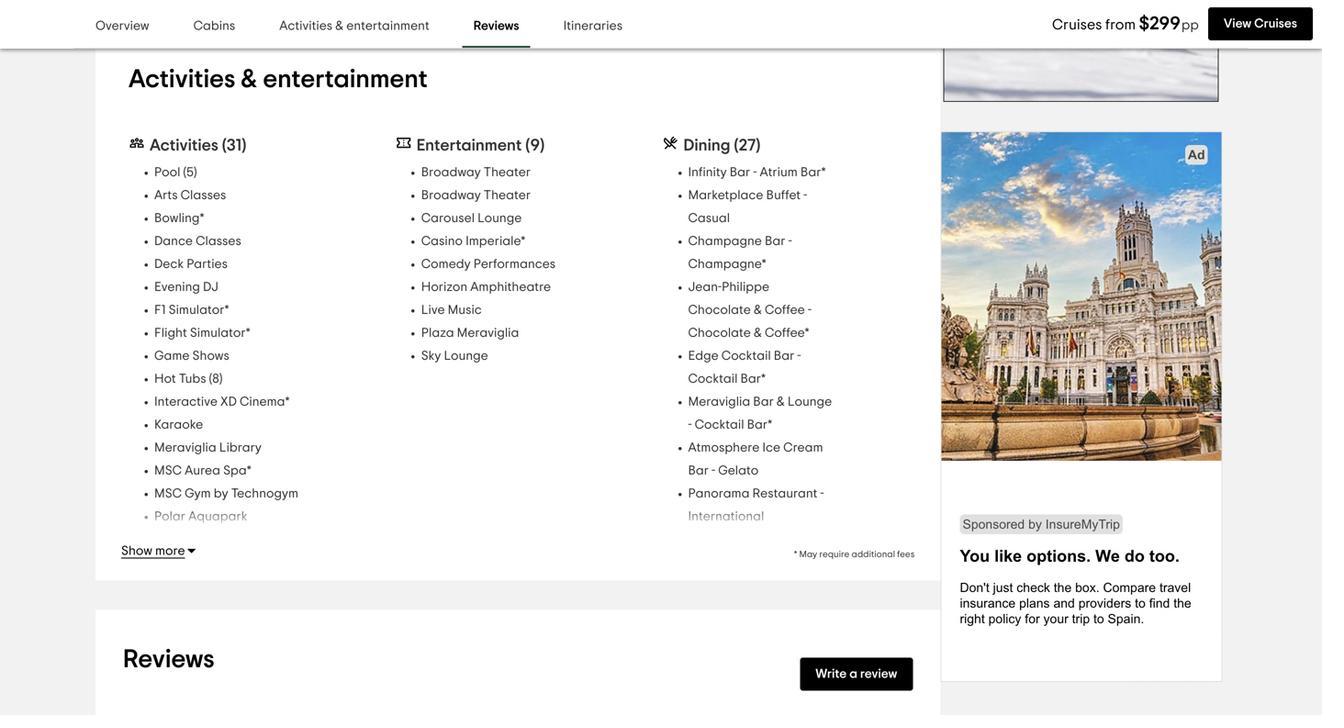 Task type: vqa. For each thing, say whether or not it's contained in the screenshot.


Task type: describe. For each thing, give the bounding box(es) containing it.
2 broadway from the top
[[421, 189, 481, 202]]

music
[[448, 304, 482, 317]]

karaoke
[[154, 419, 203, 432]]

entertainment
[[417, 137, 522, 154]]

31
[[227, 137, 242, 154]]

- for - cocktail bar *
[[688, 419, 692, 432]]

cinema
[[240, 396, 285, 409]]

itineraries link
[[552, 6, 634, 48]]

entertainment ( 9 )
[[417, 137, 545, 154]]

msc for msc aurea spa *
[[154, 465, 182, 477]]

interactive xd cinema *
[[154, 396, 290, 409]]

( for 31
[[222, 137, 227, 154]]

evening
[[154, 281, 200, 294]]

classes for dance classes
[[196, 235, 241, 248]]

carousel
[[421, 212, 475, 225]]

& inside - chocolate & coffee *
[[754, 327, 762, 340]]

bowling
[[154, 212, 200, 225]]

polar aquapark
[[154, 511, 247, 523]]

) for 31
[[242, 137, 246, 154]]

spa
[[223, 465, 247, 477]]

view
[[1224, 17, 1252, 30]]

write a review link
[[800, 658, 913, 691]]

msc for msc gym by technogym
[[154, 488, 182, 500]]

bar down - chocolate & coffee *
[[774, 350, 795, 363]]

dj
[[203, 281, 219, 294]]

buffet
[[766, 189, 801, 202]]

dining ( 27 )
[[684, 137, 761, 154]]

reviews for reviews
[[474, 20, 519, 33]]

9
[[530, 137, 540, 154]]

game
[[154, 350, 190, 363]]

- cocktail bar
[[688, 350, 801, 386]]

arts classes
[[154, 189, 226, 202]]

meraviglia bar & lounge
[[688, 396, 832, 409]]

flight
[[154, 327, 187, 340]]

library
[[219, 442, 262, 455]]

polar
[[154, 511, 186, 523]]

- left atrium
[[753, 166, 757, 179]]

dining
[[684, 137, 731, 154]]

simulator for flight simulator
[[190, 327, 246, 340]]

panorama
[[688, 488, 750, 500]]

- for - gelato
[[712, 465, 715, 477]]

f1
[[154, 304, 166, 317]]

bar down - casual
[[765, 235, 786, 248]]

edge cocktail bar
[[688, 350, 795, 363]]

jean-
[[688, 281, 722, 294]]

bar inside 'atmosphere ice cream bar'
[[688, 465, 709, 477]]

0 vertical spatial activities & entertainment
[[279, 20, 429, 33]]

bowling *
[[154, 212, 204, 225]]

2 vertical spatial activities
[[150, 137, 218, 154]]

itineraries
[[563, 20, 623, 33]]

- chocolate & coffee *
[[688, 304, 812, 340]]

- for - champagne
[[788, 235, 792, 248]]

infinity
[[688, 166, 727, 179]]

( for 9
[[525, 137, 530, 154]]

more
[[155, 545, 185, 558]]

restaurant
[[752, 488, 818, 500]]

horizon amphitheatre
[[421, 281, 551, 294]]

performances
[[474, 258, 556, 271]]

parties
[[187, 258, 228, 271]]

cruises from $299 pp
[[1052, 15, 1199, 33]]

cocktail for edge cocktail bar
[[722, 350, 771, 363]]

casino
[[421, 235, 463, 248]]

msc gym by technogym
[[154, 488, 299, 500]]

cream
[[783, 442, 823, 455]]

gym
[[185, 488, 211, 500]]

- cocktail bar *
[[688, 419, 772, 432]]

- casual
[[688, 189, 807, 225]]

technogym
[[231, 488, 299, 500]]

2 cruises from the left
[[1254, 17, 1297, 30]]

aquapark
[[188, 511, 247, 523]]

1 vertical spatial activities
[[129, 67, 235, 92]]

review
[[860, 668, 897, 681]]

- international
[[688, 488, 824, 523]]

chocolate inside jean-philippe chocolate & coffee
[[688, 304, 751, 317]]

live music
[[421, 304, 482, 317]]

pool (5)
[[154, 166, 197, 179]]

1 champagne from the top
[[688, 235, 762, 248]]

fees
[[897, 550, 915, 559]]

international
[[688, 511, 764, 523]]

bar right atrium
[[801, 166, 821, 179]]

require
[[819, 550, 850, 559]]

horizon
[[421, 281, 468, 294]]

reviews for reviews write a review
[[123, 647, 215, 673]]

cocktail for - cocktail bar *
[[695, 419, 744, 432]]

casual
[[688, 212, 730, 225]]

view cruises
[[1224, 17, 1297, 30]]

champagne bar
[[688, 235, 786, 248]]

edge
[[688, 350, 719, 363]]

write
[[816, 668, 847, 681]]

overview link
[[84, 6, 160, 48]]

gelato
[[718, 465, 759, 477]]

- for - international
[[820, 488, 824, 500]]

show more
[[121, 545, 185, 558]]

atrium
[[760, 166, 798, 179]]

dance classes
[[154, 235, 241, 248]]



Task type: locate. For each thing, give the bounding box(es) containing it.
activities
[[279, 20, 333, 33], [129, 67, 235, 92], [150, 137, 218, 154]]

carousel lounge
[[421, 212, 522, 225]]

1 vertical spatial reviews
[[123, 647, 215, 673]]

3 ( from the left
[[734, 137, 739, 154]]

2 broadway theater from the top
[[421, 189, 531, 202]]

0 vertical spatial coffee
[[765, 304, 805, 317]]

activities right cabins
[[279, 20, 333, 33]]

additional
[[852, 550, 895, 559]]

meraviglia library
[[154, 442, 262, 455]]

- inside - cocktail bar
[[797, 350, 801, 363]]

interactive
[[154, 396, 218, 409]]

0 vertical spatial activities
[[279, 20, 333, 33]]

theater
[[484, 166, 531, 179], [484, 189, 531, 202]]

lounge for sky lounge
[[444, 350, 488, 363]]

1 vertical spatial broadway theater
[[421, 189, 531, 202]]

- inside - casual
[[804, 189, 807, 202]]

1 vertical spatial meraviglia
[[688, 396, 750, 409]]

$299
[[1139, 15, 1181, 33]]

champagne down the champagne bar
[[688, 258, 762, 271]]

0 horizontal spatial )
[[242, 137, 246, 154]]

classes for arts classes
[[181, 189, 226, 202]]

reviews inside reviews write a review
[[123, 647, 215, 673]]

cocktail down edge
[[688, 373, 738, 386]]

(8)
[[209, 373, 223, 386]]

- champagne
[[688, 235, 792, 271]]

meraviglia
[[457, 327, 519, 340], [688, 396, 750, 409], [154, 442, 216, 455]]

classes up parties
[[196, 235, 241, 248]]

coffee inside jean-philippe chocolate & coffee
[[765, 304, 805, 317]]

meraviglia for meraviglia library
[[154, 442, 216, 455]]

0 vertical spatial broadway
[[421, 166, 481, 179]]

) for 27
[[756, 137, 761, 154]]

bar down "meraviglia bar & lounge"
[[747, 419, 768, 432]]

broadway up 'carousel'
[[421, 189, 481, 202]]

1 broadway from the top
[[421, 166, 481, 179]]

entertainment
[[346, 20, 429, 33], [263, 67, 428, 92]]

may
[[799, 550, 817, 559]]

1 vertical spatial classes
[[196, 235, 241, 248]]

1 vertical spatial advertisement region
[[941, 131, 1222, 686]]

atmosphere ice cream bar
[[688, 442, 823, 477]]

coffee up edge cocktail bar
[[765, 327, 805, 340]]

cruises inside cruises from $299 pp
[[1052, 17, 1102, 32]]

1 horizontal spatial meraviglia
[[457, 327, 519, 340]]

cocktail down - chocolate & coffee *
[[722, 350, 771, 363]]

(5)
[[183, 166, 197, 179]]

comedy
[[421, 258, 471, 271]]

- for - cocktail bar
[[797, 350, 801, 363]]

2 theater from the top
[[484, 189, 531, 202]]

hot
[[154, 373, 176, 386]]

2 horizontal spatial )
[[756, 137, 761, 154]]

advertisement region
[[944, 0, 1219, 102], [941, 131, 1222, 686]]

a
[[850, 668, 858, 681]]

2 horizontal spatial (
[[734, 137, 739, 154]]

cruises right 'view'
[[1254, 17, 1297, 30]]

2 ) from the left
[[540, 137, 545, 154]]

0 horizontal spatial (
[[222, 137, 227, 154]]

- right edge cocktail bar
[[797, 350, 801, 363]]

0 horizontal spatial reviews
[[123, 647, 215, 673]]

0 vertical spatial chocolate
[[688, 304, 751, 317]]

classes
[[181, 189, 226, 202], [196, 235, 241, 248]]

- up panorama
[[712, 465, 715, 477]]

27
[[739, 137, 756, 154]]

1 vertical spatial activities & entertainment
[[129, 67, 428, 92]]

- right jean-philippe chocolate & coffee
[[808, 304, 812, 317]]

reviews write a review
[[123, 647, 897, 681]]

live
[[421, 304, 445, 317]]

champagne
[[688, 235, 762, 248], [688, 258, 762, 271]]

cruises left "from"
[[1052, 17, 1102, 32]]

* may require additional fees
[[794, 550, 915, 559]]

0 vertical spatial theater
[[484, 166, 531, 179]]

2 horizontal spatial meraviglia
[[688, 396, 750, 409]]

broadway theater
[[421, 166, 531, 179], [421, 189, 531, 202]]

aurea
[[185, 465, 220, 477]]

-
[[753, 166, 757, 179], [804, 189, 807, 202], [788, 235, 792, 248], [808, 304, 812, 317], [797, 350, 801, 363], [688, 419, 692, 432], [712, 465, 715, 477], [820, 488, 824, 500]]

1 vertical spatial msc
[[154, 488, 182, 500]]

0 vertical spatial simulator
[[169, 304, 224, 317]]

lounge for carousel lounge
[[478, 212, 522, 225]]

ice
[[762, 442, 781, 455]]

0 horizontal spatial meraviglia
[[154, 442, 216, 455]]

jean-philippe chocolate & coffee
[[688, 281, 805, 317]]

- inside - international
[[820, 488, 824, 500]]

1 vertical spatial entertainment
[[263, 67, 428, 92]]

0 vertical spatial entertainment
[[346, 20, 429, 33]]

activities ( 31 )
[[150, 137, 246, 154]]

2 ( from the left
[[525, 137, 530, 154]]

tubs
[[179, 373, 206, 386]]

xd
[[220, 396, 237, 409]]

1 vertical spatial theater
[[484, 189, 531, 202]]

bar up marketplace buffet
[[730, 166, 750, 179]]

* inside - chocolate & coffee *
[[805, 327, 809, 340]]

classes down (5)
[[181, 189, 226, 202]]

deck parties
[[154, 258, 228, 271]]

- for - casual
[[804, 189, 807, 202]]

1 vertical spatial cocktail
[[688, 373, 738, 386]]

sky
[[421, 350, 441, 363]]

0 vertical spatial champagne
[[688, 235, 762, 248]]

1 coffee from the top
[[765, 304, 805, 317]]

& inside jean-philippe chocolate & coffee
[[754, 304, 762, 317]]

bar inside - cocktail bar
[[741, 373, 761, 386]]

1 ( from the left
[[222, 137, 227, 154]]

deck
[[154, 258, 184, 271]]

lounge down the plaza meraviglia at the left of the page
[[444, 350, 488, 363]]

chocolate down jean-
[[688, 304, 751, 317]]

coffee inside - chocolate & coffee *
[[765, 327, 805, 340]]

1 vertical spatial simulator
[[190, 327, 246, 340]]

1 theater from the top
[[484, 166, 531, 179]]

game shows
[[154, 350, 229, 363]]

coffee down philippe
[[765, 304, 805, 317]]

0 vertical spatial msc
[[154, 465, 182, 477]]

msc up polar
[[154, 488, 182, 500]]

0 vertical spatial cocktail
[[722, 350, 771, 363]]

- up atmosphere
[[688, 419, 692, 432]]

1 horizontal spatial reviews
[[474, 20, 519, 33]]

2 msc from the top
[[154, 488, 182, 500]]

msc left aurea
[[154, 465, 182, 477]]

casino imperiale *
[[421, 235, 525, 248]]

msc
[[154, 465, 182, 477], [154, 488, 182, 500]]

( right entertainment
[[525, 137, 530, 154]]

sky lounge
[[421, 350, 488, 363]]

( for 27
[[734, 137, 739, 154]]

activities down cabins link
[[129, 67, 235, 92]]

2 vertical spatial lounge
[[788, 396, 832, 409]]

(
[[222, 137, 227, 154], [525, 137, 530, 154], [734, 137, 739, 154]]

simulator
[[169, 304, 224, 317], [190, 327, 246, 340]]

chocolate inside - chocolate & coffee *
[[688, 327, 751, 340]]

1 vertical spatial coffee
[[765, 327, 805, 340]]

from
[[1106, 17, 1136, 32]]

1 vertical spatial chocolate
[[688, 327, 751, 340]]

1 chocolate from the top
[[688, 304, 751, 317]]

0 vertical spatial reviews
[[474, 20, 519, 33]]

1 horizontal spatial cruises
[[1254, 17, 1297, 30]]

( right dining
[[734, 137, 739, 154]]

1 msc from the top
[[154, 465, 182, 477]]

meraviglia down karaoke
[[154, 442, 216, 455]]

) for 9
[[540, 137, 545, 154]]

1 vertical spatial lounge
[[444, 350, 488, 363]]

- right buffet
[[804, 189, 807, 202]]

lounge
[[478, 212, 522, 225], [444, 350, 488, 363], [788, 396, 832, 409]]

activities up (5)
[[150, 137, 218, 154]]

0 vertical spatial classes
[[181, 189, 226, 202]]

broadway
[[421, 166, 481, 179], [421, 189, 481, 202]]

show
[[121, 545, 152, 558]]

infinity bar - atrium bar *
[[688, 166, 826, 179]]

0 vertical spatial broadway theater
[[421, 166, 531, 179]]

msc aurea spa *
[[154, 465, 251, 477]]

meraviglia for meraviglia bar & lounge
[[688, 396, 750, 409]]

1 ) from the left
[[242, 137, 246, 154]]

1 vertical spatial champagne
[[688, 258, 762, 271]]

lounge up the 'imperiale'
[[478, 212, 522, 225]]

bar up "meraviglia bar & lounge"
[[741, 373, 761, 386]]

0 vertical spatial advertisement region
[[944, 0, 1219, 102]]

lounge up cream
[[788, 396, 832, 409]]

bar
[[730, 166, 750, 179], [801, 166, 821, 179], [765, 235, 786, 248], [774, 350, 795, 363], [741, 373, 761, 386], [753, 396, 774, 409], [747, 419, 768, 432], [688, 465, 709, 477]]

1 horizontal spatial (
[[525, 137, 530, 154]]

bar up panorama
[[688, 465, 709, 477]]

1 vertical spatial broadway
[[421, 189, 481, 202]]

0 horizontal spatial cruises
[[1052, 17, 1102, 32]]

1 horizontal spatial )
[[540, 137, 545, 154]]

dance
[[154, 235, 193, 248]]

- right the restaurant
[[820, 488, 824, 500]]

1 broadway theater from the top
[[421, 166, 531, 179]]

bar down - cocktail bar
[[753, 396, 774, 409]]

)
[[242, 137, 246, 154], [540, 137, 545, 154], [756, 137, 761, 154]]

champagne down casual at the top right of page
[[688, 235, 762, 248]]

2 champagne from the top
[[688, 258, 762, 271]]

broadway theater up carousel lounge
[[421, 189, 531, 202]]

cocktail for - cocktail bar
[[688, 373, 738, 386]]

- inside - chocolate & coffee *
[[808, 304, 812, 317]]

- gelato
[[709, 465, 759, 477]]

chocolate up edge
[[688, 327, 751, 340]]

evening dj
[[154, 281, 219, 294]]

pp
[[1182, 18, 1199, 32]]

activities & entertainment link
[[268, 6, 441, 48]]

theater down entertainment ( 9 )
[[484, 166, 531, 179]]

meraviglia up - cocktail bar *
[[688, 396, 750, 409]]

simulator for f1 simulator
[[169, 304, 224, 317]]

- down buffet
[[788, 235, 792, 248]]

cabins link
[[182, 6, 246, 48]]

theater up carousel lounge
[[484, 189, 531, 202]]

1 cruises from the left
[[1052, 17, 1102, 32]]

2 coffee from the top
[[765, 327, 805, 340]]

marketplace buffet
[[688, 189, 801, 202]]

imperiale
[[466, 235, 521, 248]]

0 vertical spatial meraviglia
[[457, 327, 519, 340]]

cocktail inside - cocktail bar
[[688, 373, 738, 386]]

simulator up the flight simulator *
[[169, 304, 224, 317]]

hot tubs (8)
[[154, 373, 223, 386]]

arts
[[154, 189, 178, 202]]

0 vertical spatial lounge
[[478, 212, 522, 225]]

broadway theater down entertainment ( 9 )
[[421, 166, 531, 179]]

meraviglia down music
[[457, 327, 519, 340]]

- for - chocolate & coffee *
[[808, 304, 812, 317]]

pool
[[154, 166, 180, 179]]

philippe
[[722, 281, 770, 294]]

2 vertical spatial cocktail
[[695, 419, 744, 432]]

plaza
[[421, 327, 454, 340]]

broadway down entertainment
[[421, 166, 481, 179]]

champagne inside the - champagne
[[688, 258, 762, 271]]

shows
[[192, 350, 229, 363]]

cocktail up atmosphere
[[695, 419, 744, 432]]

- inside the - champagne
[[788, 235, 792, 248]]

2 chocolate from the top
[[688, 327, 751, 340]]

3 ) from the left
[[756, 137, 761, 154]]

2 vertical spatial meraviglia
[[154, 442, 216, 455]]

simulator up shows
[[190, 327, 246, 340]]

reviews link
[[463, 6, 530, 48]]

by
[[214, 488, 228, 500]]

reviews
[[474, 20, 519, 33], [123, 647, 215, 673]]

( up arts classes
[[222, 137, 227, 154]]



